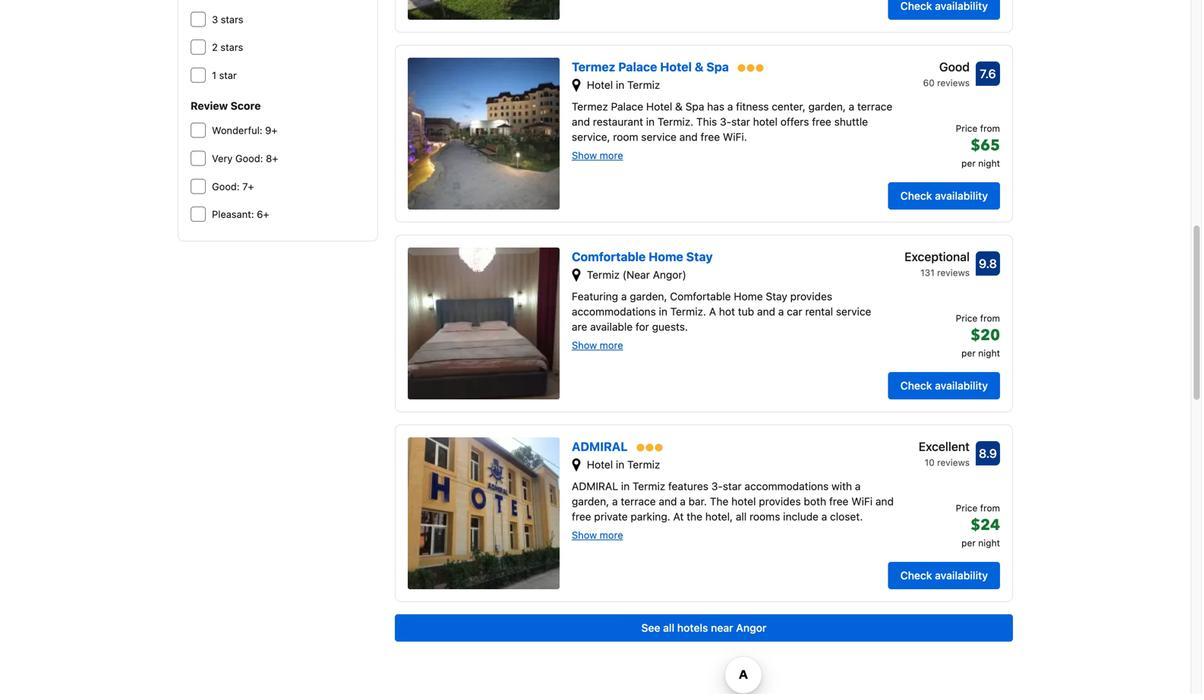 Task type: vqa. For each thing, say whether or not it's contained in the screenshot.
the bottommost accommodations
yes



Task type: locate. For each thing, give the bounding box(es) containing it.
2 availability from the top
[[935, 379, 988, 392]]

private
[[594, 510, 628, 523]]

1 horizontal spatial all
[[736, 510, 747, 523]]

2 vertical spatial garden,
[[572, 495, 609, 508]]

show more button down private
[[572, 529, 623, 541]]

2 check availability from the top
[[901, 379, 988, 392]]

scored 7.6 element
[[976, 62, 1001, 86]]

0 vertical spatial availability
[[935, 190, 988, 202]]

garden, down the termiz (near angor) on the top of the page
[[630, 290, 667, 303]]

per inside price from $24 per night
[[962, 538, 976, 548]]

terrace inside termez palace hotel & spa has a fitness center, garden, a terrace and restaurant in termiz. this 3-star hotel offers free shuttle service, room service and free wifi. show more
[[858, 100, 893, 113]]

reviews down exceptional
[[938, 267, 970, 278]]

a left car
[[779, 305, 784, 318]]

night
[[979, 158, 1001, 169], [979, 348, 1001, 359], [979, 538, 1001, 548]]

3 check availability link from the top
[[889, 562, 1001, 590]]

1 horizontal spatial &
[[695, 60, 704, 74]]

from inside price from $65 per night
[[981, 123, 1001, 134]]

very
[[212, 153, 233, 164]]

garden, inside termez palace hotel & spa has a fitness center, garden, a terrace and restaurant in termiz. this 3-star hotel offers free shuttle service, room service and free wifi. show more
[[809, 100, 846, 113]]

wonderful: 9+
[[212, 125, 278, 136]]

stay up angor) on the right top of page
[[687, 250, 713, 264]]

group
[[191, 0, 365, 83], [191, 123, 365, 222]]

1 vertical spatial group
[[191, 123, 365, 222]]

1 horizontal spatial accommodations
[[745, 480, 829, 493]]

in inside admiral in termiz features 3-star accommodations with a garden, a terrace and a bar. the hotel provides both free wifi and free private parking. at the hotel, all rooms include a closet. show more
[[621, 480, 630, 493]]

center,
[[772, 100, 806, 113]]

a left bar.
[[680, 495, 686, 508]]

termez inside termez palace hotel & spa has a fitness center, garden, a terrace and restaurant in termiz. this 3-star hotel offers free shuttle service, room service and free wifi. show more
[[572, 100, 608, 113]]

0 vertical spatial from
[[981, 123, 1001, 134]]

scored 8.9 element
[[976, 441, 1001, 466]]

provides
[[791, 290, 833, 303], [759, 495, 801, 508]]

good: left the 7+
[[212, 181, 240, 192]]

night down $65 on the right top
[[979, 158, 1001, 169]]

star inside termez palace hotel & spa has a fitness center, garden, a terrace and restaurant in termiz. this 3-star hotel offers free shuttle service, room service and free wifi. show more
[[732, 115, 751, 128]]

1 availability from the top
[[935, 190, 988, 202]]

price up $24
[[956, 503, 978, 514]]

2 vertical spatial show more button
[[572, 529, 623, 541]]

2
[[212, 41, 218, 53]]

per down $65 on the right top
[[962, 158, 976, 169]]

reviews inside exceptional 131 reviews
[[938, 267, 970, 278]]

1 vertical spatial show
[[572, 339, 597, 351]]

0 vertical spatial group
[[191, 0, 365, 83]]

garden, up the shuttle
[[809, 100, 846, 113]]

2 from from the top
[[981, 313, 1001, 324]]

1 reviews from the top
[[938, 77, 970, 88]]

1 from from the top
[[981, 123, 1001, 134]]

home up angor) on the right top of page
[[649, 250, 684, 264]]

& inside termez palace hotel & spa has a fitness center, garden, a terrace and restaurant in termiz. this 3-star hotel offers free shuttle service, room service and free wifi. show more
[[675, 100, 683, 113]]

2 show more button from the top
[[572, 339, 623, 351]]

check for $24
[[901, 569, 933, 582]]

& up this
[[695, 60, 704, 74]]

a down (near
[[621, 290, 627, 303]]

0 vertical spatial provides
[[791, 290, 833, 303]]

1 vertical spatial palace
[[611, 100, 644, 113]]

spa inside termez palace hotel & spa has a fitness center, garden, a terrace and restaurant in termiz. this 3-star hotel offers free shuttle service, room service and free wifi. show more
[[686, 100, 705, 113]]

terrace
[[858, 100, 893, 113], [621, 495, 656, 508]]

1 horizontal spatial spa
[[707, 60, 729, 74]]

1 show more button from the top
[[572, 149, 623, 161]]

3 check from the top
[[901, 569, 933, 582]]

1 admiral from the top
[[572, 439, 631, 454]]

2 hotel in termiz from the top
[[587, 458, 660, 471]]

0 horizontal spatial terrace
[[621, 495, 656, 508]]

this
[[697, 115, 717, 128]]

1 vertical spatial home
[[734, 290, 763, 303]]

hotel
[[660, 60, 692, 74], [587, 79, 613, 91], [646, 100, 673, 113], [587, 458, 613, 471]]

2 vertical spatial per
[[962, 538, 976, 548]]

2 reviews from the top
[[938, 267, 970, 278]]

night down $24
[[979, 538, 1001, 548]]

palace inside termez palace hotel & spa has a fitness center, garden, a terrace and restaurant in termiz. this 3-star hotel offers free shuttle service, room service and free wifi. show more
[[611, 100, 644, 113]]

per down $20
[[962, 348, 976, 359]]

night for $20
[[979, 348, 1001, 359]]

spa up has
[[707, 60, 729, 74]]

1 vertical spatial hotel
[[732, 495, 756, 508]]

more down private
[[600, 529, 623, 541]]

all right see
[[663, 622, 675, 634]]

termiz.
[[658, 115, 694, 128], [671, 305, 707, 318]]

0 vertical spatial hotel
[[753, 115, 778, 128]]

3 price from the top
[[956, 503, 978, 514]]

2 vertical spatial reviews
[[938, 457, 970, 468]]

price inside price from $20 per night
[[956, 313, 978, 324]]

provides inside featuring a garden, comfortable home stay provides accommodations in termiz. a hot tub and a car rental service are available for guests. show more
[[791, 290, 833, 303]]

1 vertical spatial check availability
[[901, 379, 988, 392]]

reviews
[[938, 77, 970, 88], [938, 267, 970, 278], [938, 457, 970, 468]]

admiral, hotel in termiz image
[[408, 438, 560, 590]]

1 hotel in termiz from the top
[[587, 79, 660, 91]]

1 vertical spatial all
[[663, 622, 675, 634]]

0 horizontal spatial &
[[675, 100, 683, 113]]

provides up rental
[[791, 290, 833, 303]]

comfortable
[[572, 250, 646, 264], [670, 290, 731, 303]]

0 vertical spatial garden,
[[809, 100, 846, 113]]

3 show from the top
[[572, 529, 597, 541]]

home up the tub
[[734, 290, 763, 303]]

2 horizontal spatial garden,
[[809, 100, 846, 113]]

a right has
[[728, 100, 733, 113]]

the
[[687, 510, 703, 523]]

0 vertical spatial stay
[[687, 250, 713, 264]]

reviews down good
[[938, 77, 970, 88]]

2 show from the top
[[572, 339, 597, 351]]

check availability link down price from $20 per night
[[889, 372, 1001, 400]]

check availability link down price from $65 per night
[[889, 182, 1001, 210]]

good: left 8+
[[235, 153, 263, 164]]

from up $24
[[981, 503, 1001, 514]]

termiz inside admiral in termiz features 3-star accommodations with a garden, a terrace and a bar. the hotel provides both free wifi and free private parking. at the hotel, all rooms include a closet. show more
[[633, 480, 666, 493]]

1 vertical spatial comfortable
[[670, 290, 731, 303]]

1 vertical spatial availability
[[935, 379, 988, 392]]

from up $65 on the right top
[[981, 123, 1001, 134]]

stars right 3
[[221, 14, 244, 25]]

from inside price from $20 per night
[[981, 313, 1001, 324]]

service right rental
[[836, 305, 872, 318]]

1 check availability from the top
[[901, 190, 988, 202]]

1 vertical spatial night
[[979, 348, 1001, 359]]

terrace up parking.
[[621, 495, 656, 508]]

see
[[642, 622, 661, 634]]

3 show more button from the top
[[572, 529, 623, 541]]

terrace inside admiral in termiz features 3-star accommodations with a garden, a terrace and a bar. the hotel provides both free wifi and free private parking. at the hotel, all rooms include a closet. show more
[[621, 495, 656, 508]]

show more button for $65
[[572, 149, 623, 161]]

show inside termez palace hotel & spa has a fitness center, garden, a terrace and restaurant in termiz. this 3-star hotel offers free shuttle service, room service and free wifi. show more
[[572, 150, 597, 161]]

0 vertical spatial per
[[962, 158, 976, 169]]

0 vertical spatial stars
[[221, 14, 244, 25]]

accommodations inside admiral in termiz features 3-star accommodations with a garden, a terrace and a bar. the hotel provides both free wifi and free private parking. at the hotel, all rooms include a closet. show more
[[745, 480, 829, 493]]

0 vertical spatial show
[[572, 150, 597, 161]]

accommodations
[[572, 305, 656, 318], [745, 480, 829, 493]]

1 horizontal spatial home
[[734, 290, 763, 303]]

more inside termez palace hotel & spa has a fitness center, garden, a terrace and restaurant in termiz. this 3-star hotel offers free shuttle service, room service and free wifi. show more
[[600, 150, 623, 161]]

0 vertical spatial hotel in termiz
[[587, 79, 660, 91]]

star right '1'
[[219, 69, 237, 81]]

0 vertical spatial night
[[979, 158, 1001, 169]]

hotel down the fitness
[[753, 115, 778, 128]]

0 horizontal spatial service
[[641, 131, 677, 143]]

a down both
[[822, 510, 828, 523]]

stay up car
[[766, 290, 788, 303]]

0 vertical spatial check availability
[[901, 190, 988, 202]]

3 per from the top
[[962, 538, 976, 548]]

0 vertical spatial admiral
[[572, 439, 631, 454]]

0 horizontal spatial garden,
[[572, 495, 609, 508]]

0 vertical spatial check
[[901, 190, 933, 202]]

price from $24 per night
[[956, 503, 1001, 548]]

price
[[956, 123, 978, 134], [956, 313, 978, 324], [956, 503, 978, 514]]

are
[[572, 320, 588, 333]]

3- up the
[[712, 480, 723, 493]]

2 vertical spatial price
[[956, 503, 978, 514]]

termiz. left this
[[658, 115, 694, 128]]

0 vertical spatial service
[[641, 131, 677, 143]]

1 horizontal spatial service
[[836, 305, 872, 318]]

per for $65
[[962, 158, 976, 169]]

from inside price from $24 per night
[[981, 503, 1001, 514]]

hotel inside termez palace hotel & spa has a fitness center, garden, a terrace and restaurant in termiz. this 3-star hotel offers free shuttle service, room service and free wifi. show more
[[646, 100, 673, 113]]

2 check from the top
[[901, 379, 933, 392]]

2 vertical spatial check
[[901, 569, 933, 582]]

comfortable up a
[[670, 290, 731, 303]]

termez up 'restaurant'
[[572, 60, 616, 74]]

accommodations up available
[[572, 305, 656, 318]]

8.9
[[979, 446, 997, 461]]

admiral inside admiral in termiz features 3-star accommodations with a garden, a terrace and a bar. the hotel provides both free wifi and free private parking. at the hotel, all rooms include a closet. show more
[[572, 480, 618, 493]]

star up the
[[723, 480, 742, 493]]

0 vertical spatial reviews
[[938, 77, 970, 88]]

in inside featuring a garden, comfortable home stay provides accommodations in termiz. a hot tub and a car rental service are available for guests. show more
[[659, 305, 668, 318]]

more down available
[[600, 339, 623, 351]]

termiz
[[628, 79, 660, 91], [587, 269, 620, 281], [628, 458, 660, 471], [633, 480, 666, 493]]

2 vertical spatial from
[[981, 503, 1001, 514]]

0 vertical spatial check availability link
[[889, 182, 1001, 210]]

1 vertical spatial more
[[600, 339, 623, 351]]

check
[[901, 190, 933, 202], [901, 379, 933, 392], [901, 569, 933, 582]]

night inside price from $24 per night
[[979, 538, 1001, 548]]

131
[[921, 267, 935, 278]]

check availability down price from $20 per night
[[901, 379, 988, 392]]

admiral
[[572, 439, 631, 454], [572, 480, 618, 493]]

termez
[[572, 60, 616, 74], [572, 100, 608, 113]]

bar.
[[689, 495, 707, 508]]

accommodations inside featuring a garden, comfortable home stay provides accommodations in termiz. a hot tub and a car rental service are available for guests. show more
[[572, 305, 656, 318]]

home
[[649, 250, 684, 264], [734, 290, 763, 303]]

reviews inside good 60 reviews
[[938, 77, 970, 88]]

car
[[787, 305, 803, 318]]

0 vertical spatial spa
[[707, 60, 729, 74]]

very good: 8+
[[212, 153, 278, 164]]

1 stars from the top
[[221, 14, 244, 25]]

2 vertical spatial night
[[979, 538, 1001, 548]]

excellent
[[919, 439, 970, 454]]

3 more from the top
[[600, 529, 623, 541]]

service right room
[[641, 131, 677, 143]]

admiral for admiral in termiz features 3-star accommodations with a garden, a terrace and a bar. the hotel provides both free wifi and free private parking. at the hotel, all rooms include a closet. show more
[[572, 480, 618, 493]]

2 vertical spatial check availability
[[901, 569, 988, 582]]

stars right "2"
[[221, 41, 243, 53]]

1 vertical spatial service
[[836, 305, 872, 318]]

hotel in termiz for $65
[[587, 79, 660, 91]]

comfortable up (near
[[572, 250, 646, 264]]

1 group from the top
[[191, 0, 365, 83]]

terrace for $24
[[621, 495, 656, 508]]

night down $20
[[979, 348, 1001, 359]]

2 termez from the top
[[572, 100, 608, 113]]

star
[[219, 69, 237, 81], [732, 115, 751, 128], [723, 480, 742, 493]]

service inside featuring a garden, comfortable home stay provides accommodations in termiz. a hot tub and a car rental service are available for guests. show more
[[836, 305, 872, 318]]

service inside termez palace hotel & spa has a fitness center, garden, a terrace and restaurant in termiz. this 3-star hotel offers free shuttle service, room service and free wifi. show more
[[641, 131, 677, 143]]

1 vertical spatial spa
[[686, 100, 705, 113]]

stay inside featuring a garden, comfortable home stay provides accommodations in termiz. a hot tub and a car rental service are available for guests. show more
[[766, 290, 788, 303]]

0 vertical spatial star
[[219, 69, 237, 81]]

asson hotel termez, hotel in termiz image
[[408, 0, 560, 20]]

hotel in termiz for $24
[[587, 458, 660, 471]]

3 availability from the top
[[935, 569, 988, 582]]

0 vertical spatial home
[[649, 250, 684, 264]]

2 group from the top
[[191, 123, 365, 222]]

2 stars from the top
[[221, 41, 243, 53]]

3 reviews from the top
[[938, 457, 970, 468]]

& left has
[[675, 100, 683, 113]]

1 vertical spatial reviews
[[938, 267, 970, 278]]

1 vertical spatial provides
[[759, 495, 801, 508]]

spa up this
[[686, 100, 705, 113]]

pleasant:
[[212, 209, 254, 220]]

per inside price from $20 per night
[[962, 348, 976, 359]]

1 vertical spatial termez
[[572, 100, 608, 113]]

provides up 'rooms'
[[759, 495, 801, 508]]

availability down price from $20 per night
[[935, 379, 988, 392]]

2 more from the top
[[600, 339, 623, 351]]

1 vertical spatial &
[[675, 100, 683, 113]]

terrace up the shuttle
[[858, 100, 893, 113]]

1 vertical spatial termiz.
[[671, 305, 707, 318]]

hotel in termiz up private
[[587, 458, 660, 471]]

show more button down available
[[572, 339, 623, 351]]

0 vertical spatial show more button
[[572, 149, 623, 161]]

garden, inside admiral in termiz features 3-star accommodations with a garden, a terrace and a bar. the hotel provides both free wifi and free private parking. at the hotel, all rooms include a closet. show more
[[572, 495, 609, 508]]

9.8
[[979, 256, 997, 271]]

show down are
[[572, 339, 597, 351]]

a up private
[[612, 495, 618, 508]]

check availability for $20
[[901, 379, 988, 392]]

price from $65 per night
[[956, 123, 1001, 169]]

0 vertical spatial accommodations
[[572, 305, 656, 318]]

all
[[736, 510, 747, 523], [663, 622, 675, 634]]

termiz. inside featuring a garden, comfortable home stay provides accommodations in termiz. a hot tub and a car rental service are available for guests. show more
[[671, 305, 707, 318]]

0 vertical spatial more
[[600, 150, 623, 161]]

0 vertical spatial all
[[736, 510, 747, 523]]

2 vertical spatial show
[[572, 529, 597, 541]]

hotel inside admiral in termiz features 3-star accommodations with a garden, a terrace and a bar. the hotel provides both free wifi and free private parking. at the hotel, all rooms include a closet. show more
[[732, 495, 756, 508]]

60
[[923, 77, 935, 88]]

availability
[[935, 190, 988, 202], [935, 379, 988, 392], [935, 569, 988, 582]]

1 vertical spatial check
[[901, 379, 933, 392]]

0 vertical spatial &
[[695, 60, 704, 74]]

both
[[804, 495, 827, 508]]

2 per from the top
[[962, 348, 976, 359]]

1 termez from the top
[[572, 60, 616, 74]]

1 vertical spatial hotel in termiz
[[587, 458, 660, 471]]

2 check availability link from the top
[[889, 372, 1001, 400]]

2 vertical spatial more
[[600, 529, 623, 541]]

1 vertical spatial price
[[956, 313, 978, 324]]

0 horizontal spatial spa
[[686, 100, 705, 113]]

1 per from the top
[[962, 158, 976, 169]]

a
[[728, 100, 733, 113], [849, 100, 855, 113], [621, 290, 627, 303], [779, 305, 784, 318], [855, 480, 861, 493], [612, 495, 618, 508], [680, 495, 686, 508], [822, 510, 828, 523]]

show
[[572, 150, 597, 161], [572, 339, 597, 351], [572, 529, 597, 541]]

per inside price from $65 per night
[[962, 158, 976, 169]]

show inside admiral in termiz features 3-star accommodations with a garden, a terrace and a bar. the hotel provides both free wifi and free private parking. at the hotel, all rooms include a closet. show more
[[572, 529, 597, 541]]

check availability
[[901, 190, 988, 202], [901, 379, 988, 392], [901, 569, 988, 582]]

1 horizontal spatial comfortable
[[670, 290, 731, 303]]

0 vertical spatial terrace
[[858, 100, 893, 113]]

show more button
[[572, 149, 623, 161], [572, 339, 623, 351], [572, 529, 623, 541]]

night inside price from $20 per night
[[979, 348, 1001, 359]]

and
[[572, 115, 590, 128], [680, 131, 698, 143], [757, 305, 776, 318], [659, 495, 677, 508], [876, 495, 894, 508]]

and up at
[[659, 495, 677, 508]]

all right hotel,
[[736, 510, 747, 523]]

2 vertical spatial check availability link
[[889, 562, 1001, 590]]

2 admiral from the top
[[572, 480, 618, 493]]

1 vertical spatial star
[[732, 115, 751, 128]]

check availability link for $65
[[889, 182, 1001, 210]]

hotel in termiz down termez palace hotel & spa
[[587, 79, 660, 91]]

good: 7+
[[212, 181, 254, 192]]

price inside price from $65 per night
[[956, 123, 978, 134]]

1 night from the top
[[979, 158, 1001, 169]]

price for $24
[[956, 503, 978, 514]]

1 vertical spatial 3-
[[712, 480, 723, 493]]

wonderful:
[[212, 125, 263, 136]]

termiz. up guests.
[[671, 305, 707, 318]]

0 horizontal spatial stay
[[687, 250, 713, 264]]

excellent 10 reviews
[[919, 439, 970, 468]]

1 vertical spatial show more button
[[572, 339, 623, 351]]

price inside price from $24 per night
[[956, 503, 978, 514]]

in inside termez palace hotel & spa has a fitness center, garden, a terrace and restaurant in termiz. this 3-star hotel offers free shuttle service, room service and free wifi. show more
[[646, 115, 655, 128]]

more
[[600, 150, 623, 161], [600, 339, 623, 351], [600, 529, 623, 541]]

10
[[925, 457, 935, 468]]

3 night from the top
[[979, 538, 1001, 548]]

per down $24
[[962, 538, 976, 548]]

stars
[[221, 14, 244, 25], [221, 41, 243, 53]]

from for $20
[[981, 313, 1001, 324]]

2 vertical spatial availability
[[935, 569, 988, 582]]

1 check from the top
[[901, 190, 933, 202]]

$20
[[971, 325, 1001, 346]]

1 show from the top
[[572, 150, 597, 161]]

termez up the service,
[[572, 100, 608, 113]]

2 price from the top
[[956, 313, 978, 324]]

3 from from the top
[[981, 503, 1001, 514]]

check availability down price from $65 per night
[[901, 190, 988, 202]]

garden, up private
[[572, 495, 609, 508]]

0 horizontal spatial accommodations
[[572, 305, 656, 318]]

check availability link down price from $24 per night
[[889, 562, 1001, 590]]

more down room
[[600, 150, 623, 161]]

free
[[812, 115, 832, 128], [701, 131, 720, 143], [830, 495, 849, 508], [572, 510, 592, 523]]

spa for termez palace hotel & spa
[[707, 60, 729, 74]]

check availability link
[[889, 182, 1001, 210], [889, 372, 1001, 400], [889, 562, 1001, 590]]

from up $20
[[981, 313, 1001, 324]]

show down the service,
[[572, 150, 597, 161]]

1 horizontal spatial garden,
[[630, 290, 667, 303]]

hotel right the
[[732, 495, 756, 508]]

night inside price from $65 per night
[[979, 158, 1001, 169]]

0 vertical spatial palace
[[619, 60, 658, 74]]

from
[[981, 123, 1001, 134], [981, 313, 1001, 324], [981, 503, 1001, 514]]

show down private
[[572, 529, 597, 541]]

2 vertical spatial star
[[723, 480, 742, 493]]

availability down price from $24 per night
[[935, 569, 988, 582]]

1 star
[[212, 69, 237, 81]]

0 vertical spatial termez
[[572, 60, 616, 74]]

price up $20
[[956, 313, 978, 324]]

and down this
[[680, 131, 698, 143]]

free left private
[[572, 510, 592, 523]]

3- inside admiral in termiz features 3-star accommodations with a garden, a terrace and a bar. the hotel provides both free wifi and free private parking. at the hotel, all rooms include a closet. show more
[[712, 480, 723, 493]]

termez palace hotel & spa, hotel in termiz image
[[408, 58, 560, 210]]

1 vertical spatial good:
[[212, 181, 240, 192]]

3- up wifi.
[[720, 115, 732, 128]]

star inside admiral in termiz features 3-star accommodations with a garden, a terrace and a bar. the hotel provides both free wifi and free private parking. at the hotel, all rooms include a closet. show more
[[723, 480, 742, 493]]

availability down price from $65 per night
[[935, 190, 988, 202]]

0 vertical spatial 3-
[[720, 115, 732, 128]]

garden,
[[809, 100, 846, 113], [630, 290, 667, 303], [572, 495, 609, 508]]

and inside featuring a garden, comfortable home stay provides accommodations in termiz. a hot tub and a car rental service are available for guests. show more
[[757, 305, 776, 318]]

spa
[[707, 60, 729, 74], [686, 100, 705, 113]]

availability for $24
[[935, 569, 988, 582]]

0 vertical spatial comfortable
[[572, 250, 646, 264]]

accommodations up both
[[745, 480, 829, 493]]

availability for $20
[[935, 379, 988, 392]]

available
[[590, 320, 633, 333]]

0 horizontal spatial comfortable
[[572, 250, 646, 264]]

spa for termez palace hotel & spa has a fitness center, garden, a terrace and restaurant in termiz. this 3-star hotel offers free shuttle service, room service and free wifi. show more
[[686, 100, 705, 113]]

1 vertical spatial accommodations
[[745, 480, 829, 493]]

check availability link for $24
[[889, 562, 1001, 590]]

and right the tub
[[757, 305, 776, 318]]

$24
[[971, 515, 1001, 536]]

1 vertical spatial garden,
[[630, 290, 667, 303]]

group containing wonderful: 9+
[[191, 123, 365, 222]]

2 night from the top
[[979, 348, 1001, 359]]

comfortable inside featuring a garden, comfortable home stay provides accommodations in termiz. a hot tub and a car rental service are available for guests. show more
[[670, 290, 731, 303]]

3 check availability from the top
[[901, 569, 988, 582]]

parking.
[[631, 510, 671, 523]]

1 vertical spatial stars
[[221, 41, 243, 53]]

(near
[[623, 269, 650, 281]]

admiral for admiral
[[572, 439, 631, 454]]

1 horizontal spatial stay
[[766, 290, 788, 303]]

1 vertical spatial terrace
[[621, 495, 656, 508]]

0 vertical spatial termiz.
[[658, 115, 694, 128]]

1 vertical spatial admiral
[[572, 480, 618, 493]]

1 vertical spatial check availability link
[[889, 372, 1001, 400]]

price up $65 on the right top
[[956, 123, 978, 134]]

check availability down price from $24 per night
[[901, 569, 988, 582]]

and right wifi
[[876, 495, 894, 508]]

service
[[641, 131, 677, 143], [836, 305, 872, 318]]

garden, for $65
[[809, 100, 846, 113]]

star up wifi.
[[732, 115, 751, 128]]

show more button down the service,
[[572, 149, 623, 161]]

closet.
[[830, 510, 863, 523]]

1 vertical spatial from
[[981, 313, 1001, 324]]

reviews inside excellent 10 reviews
[[938, 457, 970, 468]]

&
[[695, 60, 704, 74], [675, 100, 683, 113]]

1 price from the top
[[956, 123, 978, 134]]

1 horizontal spatial terrace
[[858, 100, 893, 113]]

1 check availability link from the top
[[889, 182, 1001, 210]]

reviews down 'excellent'
[[938, 457, 970, 468]]

check availability for $65
[[901, 190, 988, 202]]

1 more from the top
[[600, 150, 623, 161]]



Task type: describe. For each thing, give the bounding box(es) containing it.
shuttle
[[835, 115, 868, 128]]

garden, inside featuring a garden, comfortable home stay provides accommodations in termiz. a hot tub and a car rental service are available for guests. show more
[[630, 290, 667, 303]]

check availability for $24
[[901, 569, 988, 582]]

scored 9.8 element
[[976, 251, 1001, 276]]

for
[[636, 320, 649, 333]]

exceptional 131 reviews
[[905, 250, 970, 278]]

features
[[669, 480, 709, 493]]

at
[[674, 510, 684, 523]]

hot
[[719, 305, 735, 318]]

per for $24
[[962, 538, 976, 548]]

guests.
[[652, 320, 688, 333]]

include
[[783, 510, 819, 523]]

palace for termez palace hotel & spa has a fitness center, garden, a terrace and restaurant in termiz. this 3-star hotel offers free shuttle service, room service and free wifi. show more
[[611, 100, 644, 113]]

price for $65
[[956, 123, 978, 134]]

free right offers at the top of the page
[[812, 115, 832, 128]]

review
[[191, 100, 228, 112]]

0 horizontal spatial home
[[649, 250, 684, 264]]

9+
[[265, 125, 278, 136]]

show more button for $24
[[572, 529, 623, 541]]

7.6
[[980, 66, 997, 81]]

$65
[[971, 135, 1001, 156]]

fitness
[[736, 100, 769, 113]]

garden, for $24
[[572, 495, 609, 508]]

terrace for $65
[[858, 100, 893, 113]]

price for $20
[[956, 313, 978, 324]]

stars for 2 stars
[[221, 41, 243, 53]]

room
[[613, 131, 639, 143]]

see all hotels near angor link
[[395, 615, 1013, 642]]

provides inside admiral in termiz features 3-star accommodations with a garden, a terrace and a bar. the hotel provides both free wifi and free private parking. at the hotel, all rooms include a closet. show more
[[759, 495, 801, 508]]

angor
[[736, 622, 767, 634]]

3 stars
[[212, 14, 244, 25]]

check for $65
[[901, 190, 933, 202]]

tub
[[738, 305, 755, 318]]

& for termez palace hotel & spa
[[695, 60, 704, 74]]

8+
[[266, 153, 278, 164]]

good 60 reviews
[[923, 60, 970, 88]]

from for $65
[[981, 123, 1001, 134]]

comfortable home stay, hotel in termiz image
[[408, 248, 560, 400]]

good
[[940, 60, 970, 74]]

more inside admiral in termiz features 3-star accommodations with a garden, a terrace and a bar. the hotel provides both free wifi and free private parking. at the hotel, all rooms include a closet. show more
[[600, 529, 623, 541]]

wifi
[[852, 495, 873, 508]]

reviews for $65
[[938, 77, 970, 88]]

the
[[710, 495, 729, 508]]

per for $20
[[962, 348, 976, 359]]

1
[[212, 69, 216, 81]]

3
[[212, 14, 218, 25]]

and up the service,
[[572, 115, 590, 128]]

6+
[[257, 209, 269, 220]]

group containing 3 stars
[[191, 0, 365, 83]]

palace for termez palace hotel & spa
[[619, 60, 658, 74]]

price from $20 per night
[[956, 313, 1001, 359]]

pleasant: 6+
[[212, 209, 269, 220]]

a
[[709, 305, 716, 318]]

a up the shuttle
[[849, 100, 855, 113]]

free down with
[[830, 495, 849, 508]]

termiz. inside termez palace hotel & spa has a fitness center, garden, a terrace and restaurant in termiz. this 3-star hotel offers free shuttle service, room service and free wifi. show more
[[658, 115, 694, 128]]

exceptional
[[905, 250, 970, 264]]

angor)
[[653, 269, 687, 281]]

with
[[832, 480, 852, 493]]

& for termez palace hotel & spa has a fitness center, garden, a terrace and restaurant in termiz. this 3-star hotel offers free shuttle service, room service and free wifi. show more
[[675, 100, 683, 113]]

free down this
[[701, 131, 720, 143]]

featuring
[[572, 290, 619, 303]]

termez for termez palace hotel & spa has a fitness center, garden, a terrace and restaurant in termiz. this 3-star hotel offers free shuttle service, room service and free wifi. show more
[[572, 100, 608, 113]]

termez palace hotel & spa
[[572, 60, 732, 74]]

check for $20
[[901, 379, 933, 392]]

night for $24
[[979, 538, 1001, 548]]

comfortable home stay
[[572, 250, 713, 264]]

stars for 3 stars
[[221, 14, 244, 25]]

from for $24
[[981, 503, 1001, 514]]

termiz (near angor)
[[587, 269, 687, 281]]

see all hotels near angor
[[642, 622, 767, 634]]

2 stars
[[212, 41, 243, 53]]

home inside featuring a garden, comfortable home stay provides accommodations in termiz. a hot tub and a car rental service are available for guests. show more
[[734, 290, 763, 303]]

3- inside termez palace hotel & spa has a fitness center, garden, a terrace and restaurant in termiz. this 3-star hotel offers free shuttle service, room service and free wifi. show more
[[720, 115, 732, 128]]

reviews for $20
[[938, 267, 970, 278]]

admiral in termiz features 3-star accommodations with a garden, a terrace and a bar. the hotel provides both free wifi and free private parking. at the hotel, all rooms include a closet. show more
[[572, 480, 894, 541]]

wifi.
[[723, 131, 747, 143]]

0 horizontal spatial all
[[663, 622, 675, 634]]

7+
[[242, 181, 254, 192]]

termez palace hotel & spa has a fitness center, garden, a terrace and restaurant in termiz. this 3-star hotel offers free shuttle service, room service and free wifi. show more
[[572, 100, 893, 161]]

0 vertical spatial good:
[[235, 153, 263, 164]]

show more button for $20
[[572, 339, 623, 351]]

offers
[[781, 115, 809, 128]]

all inside admiral in termiz features 3-star accommodations with a garden, a terrace and a bar. the hotel provides both free wifi and free private parking. at the hotel, all rooms include a closet. show more
[[736, 510, 747, 523]]

a up wifi
[[855, 480, 861, 493]]

more inside featuring a garden, comfortable home stay provides accommodations in termiz. a hot tub and a car rental service are available for guests. show more
[[600, 339, 623, 351]]

hotel,
[[706, 510, 733, 523]]

has
[[707, 100, 725, 113]]

reviews for $24
[[938, 457, 970, 468]]

rental
[[806, 305, 834, 318]]

review score
[[191, 100, 261, 112]]

rooms
[[750, 510, 781, 523]]

restaurant
[[593, 115, 643, 128]]

score
[[231, 100, 261, 112]]

hotel inside termez palace hotel & spa has a fitness center, garden, a terrace and restaurant in termiz. this 3-star hotel offers free shuttle service, room service and free wifi. show more
[[753, 115, 778, 128]]

check availability link for $20
[[889, 372, 1001, 400]]

termez for termez palace hotel & spa
[[572, 60, 616, 74]]

service,
[[572, 131, 610, 143]]

availability for $65
[[935, 190, 988, 202]]

show inside featuring a garden, comfortable home stay provides accommodations in termiz. a hot tub and a car rental service are available for guests. show more
[[572, 339, 597, 351]]

night for $65
[[979, 158, 1001, 169]]

hotels
[[678, 622, 708, 634]]

near
[[711, 622, 734, 634]]

featuring a garden, comfortable home stay provides accommodations in termiz. a hot tub and a car rental service are available for guests. show more
[[572, 290, 872, 351]]



